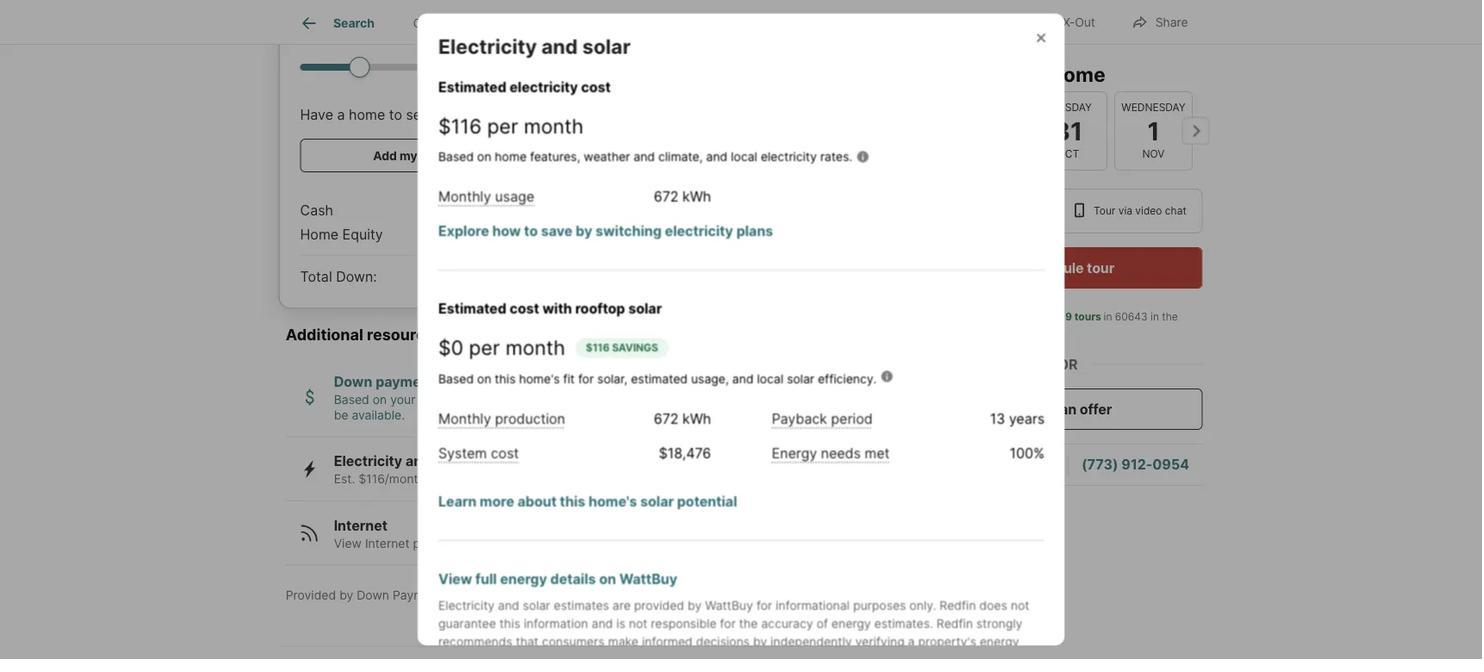 Task type: locate. For each thing, give the bounding box(es) containing it.
0 vertical spatial wattbuy
[[619, 570, 677, 587]]

1 horizontal spatial home's
[[589, 493, 637, 509]]

1 horizontal spatial plans
[[736, 222, 773, 239]]

in right tours
[[1104, 311, 1113, 323]]

on up responses,
[[477, 371, 491, 386]]

2 kwh from the top
[[682, 410, 711, 427]]

based for based on this home's fit for solar, estimated usage, and local solar efficiency.
[[438, 371, 474, 386]]

0 vertical spatial view
[[334, 536, 362, 551]]

usage
[[495, 188, 534, 204]]

1 vertical spatial energy
[[832, 616, 871, 631]]

1 kwh from the top
[[682, 188, 711, 204]]

0 vertical spatial $57,000
[[513, 202, 566, 218]]

home right "my"
[[420, 148, 453, 163]]

home inside button
[[420, 148, 453, 163]]

0 horizontal spatial home's
[[519, 371, 560, 386]]

home's up may be available.
[[519, 371, 560, 386]]

per up assistance
[[469, 335, 500, 359]]

19
[[1061, 311, 1073, 323]]

this up that
[[499, 616, 520, 631]]

start an offer
[[1024, 401, 1113, 417]]

the inside in the last 30 days
[[1163, 311, 1179, 323]]

cost up the weather
[[581, 78, 611, 95]]

plans inside "internet view internet plans and providers available for this home"
[[413, 536, 444, 551]]

equity
[[343, 226, 383, 243]]

estimated
[[438, 78, 506, 95], [438, 300, 506, 316]]

weather
[[584, 149, 630, 164]]

providers
[[472, 536, 525, 551]]

estimated down down payment slider range field
[[438, 78, 506, 95]]

redfin up property's
[[937, 616, 973, 631]]

rooftop inside electricity and solar dialog
[[575, 300, 625, 316]]

672 kwh for monthly production
[[654, 410, 711, 427]]

0 vertical spatial the
[[1163, 311, 1179, 323]]

tour
[[1094, 205, 1116, 217]]

and up that
[[498, 598, 519, 612]]

0 vertical spatial save
[[541, 222, 572, 239]]

view inside "internet view internet plans and providers available for this home"
[[334, 536, 362, 551]]

0 vertical spatial based
[[438, 149, 474, 164]]

0 horizontal spatial in
[[1104, 311, 1113, 323]]

2 estimated from the top
[[438, 300, 506, 316]]

costs
[[438, 652, 469, 659]]

home down $116  per month
[[495, 149, 526, 164]]

1 vertical spatial plans
[[413, 536, 444, 551]]

672 kwh down climate,
[[654, 188, 711, 204]]

home inside "internet view internet plans and providers available for this home"
[[625, 536, 657, 551]]

on up 'available.' on the left bottom
[[373, 392, 387, 407]]

2 horizontal spatial a
[[980, 456, 988, 473]]

a inside the $57,000 (20%) tooltip
[[337, 106, 345, 123]]

full
[[475, 570, 497, 587]]

0 horizontal spatial with
[[492, 472, 516, 486]]

0 horizontal spatial the
[[739, 616, 758, 631]]

solar,
[[597, 371, 627, 386]]

learn
[[438, 493, 476, 509]]

electricity inside electricity and solar est. $116/month, save                  $116 with rooftop solar
[[334, 453, 403, 470]]

energy up wattbuy,
[[500, 570, 547, 587]]

home up allconnect
[[625, 536, 657, 551]]

$0 inside the $57,000 (20%) tooltip
[[548, 226, 566, 243]]

cash
[[300, 202, 333, 218]]

$116 up solar,
[[586, 341, 609, 353]]

672 down $30,000
[[654, 410, 678, 427]]

on up monthly usage
[[477, 149, 491, 164]]

1 vertical spatial save
[[432, 472, 459, 486]]

1 vertical spatial per
[[469, 335, 500, 359]]

0 horizontal spatial $0
[[438, 335, 463, 359]]

1 horizontal spatial save
[[541, 222, 572, 239]]

home for based on home features, weather and climate, and local electricity rates.
[[495, 149, 526, 164]]

$116 for $116  per month
[[438, 113, 482, 137]]

down left 'payment'
[[357, 588, 389, 603]]

tour via video chat list box
[[934, 189, 1203, 234]]

per up equity
[[487, 113, 518, 137]]

local up payback
[[757, 371, 783, 386]]

last
[[973, 326, 991, 339]]

1 horizontal spatial rooftop
[[575, 300, 625, 316]]

1 672 kwh from the top
[[654, 188, 711, 204]]

with inside electricity and solar est. $116/month, save                  $116 with rooftop solar
[[492, 472, 516, 486]]

0 horizontal spatial energy
[[500, 570, 547, 587]]

0 vertical spatial energy
[[500, 570, 547, 587]]

plans
[[736, 222, 773, 239], [413, 536, 444, 551]]

the up decisions
[[739, 616, 758, 631]]

ask a question link
[[951, 456, 1051, 473]]

by down accuracy
[[753, 634, 767, 649]]

may be available.
[[334, 392, 747, 422]]

0 vertical spatial $0
[[548, 226, 566, 243]]

0 vertical spatial down
[[334, 374, 373, 390]]

recommends
[[438, 634, 512, 649]]

this down learn more about this home's solar potential
[[601, 536, 622, 551]]

1 vertical spatial monthly
[[438, 410, 491, 427]]

explore how to save by switching electricity plans link
[[438, 222, 773, 239]]

1 horizontal spatial wattbuy
[[705, 598, 753, 612]]

to inside electricity and solar dialog
[[524, 222, 538, 239]]

None text field
[[487, 0, 550, 18]]

2 in from the left
[[1151, 311, 1160, 323]]

1 horizontal spatial view
[[438, 570, 472, 587]]

$57,000 (20%) tooltip
[[280, 0, 907, 308]]

1 vertical spatial tour
[[1087, 259, 1115, 276]]

payment
[[376, 374, 435, 390]]

1 horizontal spatial to
[[524, 222, 538, 239]]

$57,000 down explore
[[452, 267, 516, 286]]

consumers
[[542, 634, 604, 649]]

1 horizontal spatial electricity
[[665, 222, 733, 239]]

energy down strongly
[[980, 634, 1019, 649]]

wattbuy up provided
[[619, 570, 677, 587]]

0 vertical spatial per
[[487, 113, 518, 137]]

0 horizontal spatial save
[[432, 472, 459, 486]]

$57,000 (20%)
[[452, 267, 566, 286]]

1 vertical spatial estimated
[[438, 300, 506, 316]]

save up (20%)
[[541, 222, 572, 239]]

$0 inside electricity and solar dialog
[[438, 335, 463, 359]]

question
[[991, 456, 1051, 473]]

1
[[1148, 116, 1160, 146]]

month down 'estimated cost with rooftop solar' at the left of page
[[505, 335, 565, 359]]

system cost
[[438, 444, 519, 461]]

with up more
[[492, 472, 516, 486]]

1 vertical spatial the
[[739, 616, 758, 631]]

a down estimates.
[[908, 634, 915, 649]]

home inside electricity and solar dialog
[[495, 149, 526, 164]]

0 vertical spatial electricity
[[438, 34, 537, 58]]

this inside "internet view internet plans and providers available for this home"
[[601, 536, 622, 551]]

2 vertical spatial $116
[[462, 472, 489, 486]]

for right available
[[582, 536, 597, 551]]

and right climate,
[[706, 149, 727, 164]]

1 vertical spatial 672
[[654, 410, 678, 427]]

x-
[[1063, 15, 1075, 30]]

2 vertical spatial cost
[[491, 444, 519, 461]]

features,
[[530, 149, 580, 164]]

0 vertical spatial 672 kwh
[[654, 188, 711, 204]]

search link
[[299, 13, 375, 34]]

672 down climate,
[[654, 188, 678, 204]]

0 horizontal spatial tour
[[965, 62, 1006, 86]]

0 vertical spatial rooftop
[[575, 300, 625, 316]]

1 vertical spatial 672 kwh
[[654, 410, 711, 427]]

not right does
[[1011, 598, 1030, 612]]

100%
[[1010, 444, 1045, 461]]

1 vertical spatial a
[[980, 456, 988, 473]]

your
[[391, 392, 416, 407]]

electricity right switching
[[665, 222, 733, 239]]

kwh down climate,
[[682, 188, 711, 204]]

in right 60643
[[1151, 311, 1160, 323]]

to right "how"
[[524, 222, 538, 239]]

$0 up (20%)
[[548, 226, 566, 243]]

1 horizontal spatial tour
[[1087, 259, 1115, 276]]

usage.
[[497, 652, 535, 659]]

1 vertical spatial to
[[524, 222, 538, 239]]

1 vertical spatial wattbuy
[[705, 598, 753, 612]]

view up provided by down payment resource, wattbuy, and allconnect at the bottom left of the page
[[438, 570, 472, 587]]

strongly
[[976, 616, 1023, 631]]

option
[[934, 189, 1059, 234]]

based for based on your previous responses,
[[334, 392, 369, 407]]

$116 up equity
[[438, 113, 482, 137]]

0 horizontal spatial a
[[337, 106, 345, 123]]

needs
[[821, 444, 861, 461]]

home up add
[[349, 106, 385, 123]]

0 vertical spatial a
[[337, 106, 345, 123]]

0 vertical spatial not
[[1011, 598, 1030, 612]]

informational
[[776, 598, 850, 612]]

electricity up est.
[[334, 453, 403, 470]]

years
[[1009, 410, 1045, 427]]

view up provided
[[334, 536, 362, 551]]

rooftop up '$116  savings'
[[575, 300, 625, 316]]

nov
[[1143, 148, 1165, 160]]

local right climate,
[[731, 149, 757, 164]]

1 vertical spatial $57,000
[[452, 267, 516, 286]]

share button
[[1117, 4, 1203, 39]]

and left is
[[591, 616, 613, 631]]

to left "sell?"
[[389, 106, 402, 123]]

local
[[731, 149, 757, 164], [757, 371, 783, 386]]

0 vertical spatial monthly
[[438, 188, 491, 204]]

month for $116  per month
[[524, 113, 583, 137]]

based up previous
[[438, 371, 474, 386]]

1 vertical spatial cost
[[509, 300, 539, 316]]

tour for go
[[965, 62, 1006, 86]]

wattbuy inside electricity and solar estimates are provided by wattbuy for informational purposes only. redfin does not guarantee this information and is not responsible for the accuracy of energy estimates. redfin strongly recommends that consumers make informed decisions by independently verifying a property's energy costs and usage.
[[705, 598, 753, 612]]

1 vertical spatial kwh
[[682, 410, 711, 427]]

0 horizontal spatial plans
[[413, 536, 444, 551]]

schedule
[[1022, 259, 1084, 276]]

electricity for electricity and solar
[[438, 34, 537, 58]]

1 vertical spatial $0
[[438, 335, 463, 359]]

ask
[[951, 456, 977, 473]]

that
[[516, 634, 538, 649]]

0 vertical spatial $116
[[438, 113, 482, 137]]

1 vertical spatial based
[[438, 371, 474, 386]]

electricity left rates. at the top right of page
[[761, 149, 817, 164]]

$57,000 for $57,000
[[513, 202, 566, 218]]

down up be
[[334, 374, 373, 390]]

0 vertical spatial 672
[[654, 188, 678, 204]]

cost down $57,000 (20%)
[[509, 300, 539, 316]]

energy right of
[[832, 616, 871, 631]]

0954
[[1153, 456, 1190, 473]]

0 horizontal spatial rooftop
[[520, 472, 562, 486]]

tab
[[486, 3, 616, 44], [616, 3, 753, 44], [753, 3, 837, 44]]

for up decisions
[[720, 616, 736, 631]]

explore
[[438, 222, 489, 239]]

1 vertical spatial $116
[[586, 341, 609, 353]]

tuesday
[[1045, 101, 1092, 114]]

31
[[1054, 116, 1083, 146]]

monthly for monthly usage
[[438, 188, 491, 204]]

1 in from the left
[[1104, 311, 1113, 323]]

have
[[300, 106, 333, 123]]

electricity for electricity and solar estimates are provided by wattbuy for informational purposes only. redfin does not guarantee this information and is not responsible for the accuracy of energy estimates. redfin strongly recommends that consumers make informed decisions by independently verifying a property's energy costs and usage.
[[438, 598, 494, 612]]

2 672 from the top
[[654, 410, 678, 427]]

electricity inside electricity and solar estimates are provided by wattbuy for informational purposes only. redfin does not guarantee this information and is not responsible for the accuracy of energy estimates. redfin strongly recommends that consumers make informed decisions by independently verifying a property's energy costs and usage.
[[438, 598, 494, 612]]

(773)
[[1082, 456, 1119, 473]]

save
[[541, 222, 572, 239], [432, 472, 459, 486]]

672 for monthly usage
[[654, 188, 678, 204]]

this up responses,
[[495, 371, 515, 386]]

1 horizontal spatial $0
[[548, 226, 566, 243]]

none text field inside the $57,000 (20%) tooltip
[[315, 0, 458, 18]]

2 horizontal spatial electricity
[[761, 149, 817, 164]]

a inside electricity and solar estimates are provided by wattbuy for informational purposes only. redfin does not guarantee this information and is not responsible for the accuracy of energy estimates. redfin strongly recommends that consumers make informed decisions by independently verifying a property's energy costs and usage.
[[908, 634, 915, 649]]

1 tab from the left
[[486, 3, 616, 44]]

internet down est.
[[334, 517, 388, 534]]

per
[[487, 113, 518, 137], [469, 335, 500, 359]]

on up allconnect
[[599, 570, 616, 587]]

0 vertical spatial month
[[524, 113, 583, 137]]

month
[[524, 113, 583, 137], [505, 335, 565, 359]]

1 vertical spatial rooftop
[[520, 472, 562, 486]]

0 vertical spatial estimated
[[438, 78, 506, 95]]

672
[[654, 188, 678, 204], [654, 410, 678, 427]]

monthly production link
[[438, 410, 565, 427]]

a right ask
[[980, 456, 988, 473]]

1 horizontal spatial a
[[908, 634, 915, 649]]

kwh down $30,000
[[682, 410, 711, 427]]

tours
[[1075, 311, 1102, 323]]

and up $116/month,
[[406, 453, 431, 470]]

decisions
[[696, 634, 750, 649]]

next image
[[1183, 117, 1210, 145]]

payback
[[772, 410, 827, 427]]

1 vertical spatial electricity
[[334, 453, 403, 470]]

electricity and solar element
[[438, 13, 651, 59]]

cost down the monthly production link
[[491, 444, 519, 461]]

0 horizontal spatial electricity
[[509, 78, 578, 95]]

estimated for estimated cost with rooftop solar
[[438, 300, 506, 316]]

tour right the 'schedule'
[[1087, 259, 1115, 276]]

1 vertical spatial view
[[438, 570, 472, 587]]

a right have
[[337, 106, 345, 123]]

resources
[[367, 325, 443, 344]]

total down:
[[300, 268, 377, 285]]

assistance
[[438, 374, 511, 390]]

plans inside electricity and solar dialog
[[736, 222, 773, 239]]

provided
[[286, 588, 336, 603]]

per for $116
[[487, 113, 518, 137]]

tab list
[[280, 0, 851, 44]]

1 672 from the top
[[654, 188, 678, 204]]

electricity down overview
[[438, 34, 537, 58]]

based for based on home features, weather and climate, and local electricity rates.
[[438, 149, 474, 164]]

wattbuy,
[[506, 588, 557, 603]]

1 horizontal spatial energy
[[832, 616, 871, 631]]

to inside the $57,000 (20%) tooltip
[[389, 106, 402, 123]]

usage,
[[691, 371, 729, 386]]

home's right about
[[589, 493, 637, 509]]

electricity down 'electricity and solar'
[[509, 78, 578, 95]]

month for $0  per month
[[505, 335, 565, 359]]

0 horizontal spatial view
[[334, 536, 362, 551]]

$57,000 up "how"
[[513, 202, 566, 218]]

and left "providers"
[[447, 536, 468, 551]]

production
[[495, 410, 565, 427]]

responses,
[[471, 392, 533, 407]]

electricity up guarantee at the bottom
[[438, 598, 494, 612]]

favorite button
[[919, 4, 1018, 39]]

2 vertical spatial electricity
[[665, 222, 733, 239]]

the
[[1163, 311, 1179, 323], [739, 616, 758, 631]]

home for have a home to sell?
[[349, 106, 385, 123]]

internet up 'payment'
[[365, 536, 410, 551]]

$116 down system cost at the left bottom of the page
[[462, 472, 489, 486]]

1 vertical spatial with
[[492, 472, 516, 486]]

13
[[990, 410, 1005, 427]]

month up features,
[[524, 113, 583, 137]]

672 kwh down $30,000
[[654, 410, 711, 427]]

tour via video chat option
[[1059, 189, 1203, 234]]

1 horizontal spatial with
[[542, 300, 572, 316]]

none text field inside the $57,000 (20%) tooltip
[[487, 0, 550, 18]]

monthly up explore
[[438, 188, 491, 204]]

estimated for estimated electricity cost
[[438, 78, 506, 95]]

and up 'may'
[[732, 371, 754, 386]]

met
[[865, 444, 890, 461]]

0 vertical spatial to
[[389, 106, 402, 123]]

2 vertical spatial a
[[908, 634, 915, 649]]

provided
[[634, 598, 684, 612]]

672 kwh for monthly usage
[[654, 188, 711, 204]]

monthly down previous
[[438, 410, 491, 427]]

1 horizontal spatial the
[[1163, 311, 1179, 323]]

climate,
[[658, 149, 703, 164]]

1 horizontal spatial in
[[1151, 311, 1160, 323]]

0 horizontal spatial not
[[629, 616, 647, 631]]

information
[[524, 616, 588, 631]]

None button
[[944, 90, 1022, 171], [1029, 91, 1108, 171], [1115, 91, 1193, 171], [944, 90, 1022, 171], [1029, 91, 1108, 171], [1115, 91, 1193, 171]]

2 672 kwh from the top
[[654, 410, 711, 427]]

$0 up assistance
[[438, 335, 463, 359]]

None text field
[[315, 0, 458, 18]]

tour right go
[[965, 62, 1006, 86]]

2 vertical spatial based
[[334, 392, 369, 407]]

by right provided
[[340, 588, 354, 603]]

0 horizontal spatial to
[[389, 106, 402, 123]]

save up learn
[[432, 472, 459, 486]]

the right 60643
[[1163, 311, 1179, 323]]

to
[[389, 106, 402, 123], [524, 222, 538, 239]]

wattbuy up decisions
[[705, 598, 753, 612]]

down:
[[336, 268, 377, 285]]

and inside electricity and solar est. $116/month, save                  $116 with rooftop solar
[[406, 453, 431, 470]]

0 vertical spatial kwh
[[682, 188, 711, 204]]

0 vertical spatial with
[[542, 300, 572, 316]]

redfin right only.
[[940, 598, 976, 612]]

with down (20%)
[[542, 300, 572, 316]]

this right about
[[560, 493, 585, 509]]

0 vertical spatial plans
[[736, 222, 773, 239]]

0 vertical spatial tour
[[965, 62, 1006, 86]]

2 monthly from the top
[[438, 410, 491, 427]]

based right "my"
[[438, 149, 474, 164]]

for inside "internet view internet plans and providers available for this home"
[[582, 536, 597, 551]]

tour inside the schedule tour button
[[1087, 259, 1115, 276]]

system
[[438, 444, 487, 461]]

1 estimated from the top
[[438, 78, 506, 95]]

on for home
[[477, 149, 491, 164]]

estimated down $57,000 (20%)
[[438, 300, 506, 316]]

down payment assistance
[[334, 374, 511, 390]]

1 monthly from the top
[[438, 188, 491, 204]]

rooftop up about
[[520, 472, 562, 486]]

redfin
[[940, 598, 976, 612], [937, 616, 973, 631]]

not right is
[[629, 616, 647, 631]]



Task type: describe. For each thing, give the bounding box(es) containing it.
additional resources
[[286, 325, 443, 344]]

0 vertical spatial local
[[731, 149, 757, 164]]

672 for monthly production
[[654, 410, 678, 427]]

this up "tuesday"
[[1010, 62, 1047, 86]]

based on home features, weather and climate, and local electricity rates.
[[438, 149, 852, 164]]

$116 for $116  savings
[[586, 341, 609, 353]]

view full energy details on wattbuy link
[[438, 570, 677, 587]]

days
[[1010, 326, 1033, 339]]

via
[[1119, 205, 1133, 217]]

energy needs met link
[[772, 444, 890, 461]]

resource,
[[446, 588, 503, 603]]

may
[[723, 392, 747, 407]]

with inside electricity and solar dialog
[[542, 300, 572, 316]]

1 vertical spatial down
[[357, 588, 389, 603]]

search
[[333, 16, 375, 30]]

2 tab from the left
[[616, 3, 753, 44]]

about
[[517, 493, 557, 509]]

$57,000 for $57,000 (20%)
[[452, 267, 516, 286]]

912-
[[1122, 456, 1153, 473]]

make
[[608, 634, 638, 649]]

available.
[[352, 408, 405, 422]]

share
[[1156, 15, 1189, 30]]

add my home equity
[[373, 148, 493, 163]]

rooftop inside electricity and solar est. $116/month, save                  $116 with rooftop solar
[[520, 472, 562, 486]]

60643
[[1116, 311, 1148, 323]]

wednesday 1 nov
[[1122, 101, 1186, 160]]

and up estimated electricity cost
[[541, 34, 578, 58]]

an
[[1061, 401, 1077, 417]]

1 vertical spatial redfin
[[937, 616, 973, 631]]

internet view internet plans and providers available for this home
[[334, 517, 657, 551]]

$116  per month
[[438, 113, 583, 137]]

energy
[[772, 444, 817, 461]]

monthly usage link
[[438, 188, 534, 204]]

cost for estimated cost with rooftop solar
[[509, 300, 539, 316]]

for up accuracy
[[756, 598, 772, 612]]

electricity and solar est. $116/month, save                  $116 with rooftop solar
[[334, 453, 593, 486]]

0 vertical spatial electricity
[[509, 78, 578, 95]]

payback period
[[772, 410, 873, 427]]

electricity for electricity and solar est. $116/month, save                  $116 with rooftop solar
[[334, 453, 403, 470]]

monthly for monthly production
[[438, 410, 491, 427]]

monthly production
[[438, 410, 565, 427]]

rates.
[[820, 149, 852, 164]]

and down recommends
[[472, 652, 494, 659]]

tab list containing search
[[280, 0, 851, 44]]

and inside "internet view internet plans and providers available for this home"
[[447, 536, 468, 551]]

0 vertical spatial cost
[[581, 78, 611, 95]]

cost for system cost
[[491, 444, 519, 461]]

tuesday 31 oct
[[1045, 101, 1092, 160]]

kwh for monthly usage
[[682, 188, 711, 204]]

1 horizontal spatial not
[[1011, 598, 1030, 612]]

accuracy
[[761, 616, 813, 631]]

overview tab
[[394, 3, 486, 44]]

oct
[[1057, 148, 1079, 160]]

and left climate,
[[634, 149, 655, 164]]

based on this home's fit for solar, estimated usage, and local solar efficiency.
[[438, 371, 877, 386]]

0 vertical spatial internet
[[334, 517, 388, 534]]

by left switching
[[576, 222, 592, 239]]

1 vertical spatial not
[[629, 616, 647, 631]]

save inside electricity and solar dialog
[[541, 222, 572, 239]]

view inside electricity and solar dialog
[[438, 570, 472, 587]]

video
[[1136, 205, 1163, 217]]

est.
[[334, 472, 355, 486]]

kwh for monthly production
[[682, 410, 711, 427]]

1 vertical spatial internet
[[365, 536, 410, 551]]

0 vertical spatial redfin
[[940, 598, 976, 612]]

verifying
[[855, 634, 905, 649]]

0 vertical spatial home's
[[519, 371, 560, 386]]

per for $0
[[469, 335, 500, 359]]

Down Payment Slider range field
[[300, 56, 566, 77]]

on for your
[[373, 392, 387, 407]]

my
[[400, 148, 418, 163]]

on for this
[[477, 371, 491, 386]]

schedule tour button
[[934, 247, 1203, 289]]

home equity
[[300, 226, 383, 243]]

tour via video chat
[[1094, 205, 1187, 217]]

responsible
[[651, 616, 717, 631]]

30
[[994, 326, 1007, 339]]

provided by down payment resource, wattbuy, and allconnect
[[286, 588, 647, 603]]

2 horizontal spatial energy
[[980, 634, 1019, 649]]

based on your previous responses,
[[334, 392, 537, 407]]

go tour this home
[[934, 62, 1106, 86]]

13 years
[[990, 410, 1045, 427]]

the inside electricity and solar estimates are provided by wattbuy for informational purposes only. redfin does not guarantee this information and is not responsible for the accuracy of energy estimates. redfin strongly recommends that consumers make informed decisions by independently verifying a property's energy costs and usage.
[[739, 616, 758, 631]]

favorite
[[958, 15, 1003, 30]]

19 tours in 60643
[[1061, 311, 1148, 323]]

have a home to sell?
[[300, 106, 435, 123]]

$0 for $0
[[548, 226, 566, 243]]

home for add my home equity
[[420, 148, 453, 163]]

estimated
[[631, 371, 688, 386]]

view full energy details on wattbuy
[[438, 570, 677, 587]]

a for have
[[337, 106, 345, 123]]

more
[[480, 493, 514, 509]]

1 vertical spatial electricity
[[761, 149, 817, 164]]

allconnect
[[585, 588, 647, 603]]

$0 for $0  per month
[[438, 335, 463, 359]]

additional
[[286, 325, 364, 344]]

by up responsible
[[688, 598, 702, 612]]

property's
[[918, 634, 976, 649]]

learn more about this home's solar potential link
[[438, 493, 737, 509]]

purposes
[[853, 598, 906, 612]]

(773) 912-0954 link
[[1082, 456, 1190, 473]]

previous
[[419, 392, 468, 407]]

0 horizontal spatial wattbuy
[[619, 570, 677, 587]]

(773) 912-0954
[[1082, 456, 1190, 473]]

1 vertical spatial local
[[757, 371, 783, 386]]

3 tab from the left
[[753, 3, 837, 44]]

electricity and solar dialog
[[417, 13, 1065, 659]]

x-out button
[[1024, 4, 1110, 39]]

savings
[[612, 341, 658, 353]]

(20%)
[[519, 267, 566, 286]]

start
[[1024, 401, 1058, 417]]

period
[[831, 410, 873, 427]]

$18,476
[[659, 444, 711, 461]]

add my home equity button
[[300, 139, 566, 172]]

schedule tour
[[1022, 259, 1115, 276]]

$30,000
[[671, 392, 720, 407]]

of
[[817, 616, 828, 631]]

a for ask
[[980, 456, 988, 473]]

$116 inside electricity and solar est. $116/month, save                  $116 with rooftop solar
[[462, 472, 489, 486]]

this inside electricity and solar estimates are provided by wattbuy for informational purposes only. redfin does not guarantee this information and is not responsible for the accuracy of energy estimates. redfin strongly recommends that consumers make informed decisions by independently verifying a property's energy costs and usage.
[[499, 616, 520, 631]]

1 vertical spatial home's
[[589, 493, 637, 509]]

for right fit
[[578, 371, 594, 386]]

x-out
[[1063, 15, 1096, 30]]

solar inside electricity and solar estimates are provided by wattbuy for informational purposes only. redfin does not guarantee this information and is not responsible for the accuracy of energy estimates. redfin strongly recommends that consumers make informed decisions by independently verifying a property's energy costs and usage.
[[523, 598, 550, 612]]

start an offer button
[[934, 389, 1203, 430]]

informed
[[642, 634, 693, 649]]

overview
[[413, 16, 467, 30]]

fit
[[563, 371, 575, 386]]

electricity and solar estimates are provided by wattbuy for informational purposes only. redfin does not guarantee this information and is not responsible for the accuracy of energy estimates. redfin strongly recommends that consumers make informed decisions by independently verifying a property's energy costs and usage.
[[438, 598, 1030, 659]]

in inside in the last 30 days
[[1151, 311, 1160, 323]]

save inside electricity and solar est. $116/month, save                  $116 with rooftop solar
[[432, 472, 459, 486]]

tour for schedule
[[1087, 259, 1115, 276]]

and down details
[[560, 588, 582, 603]]

available
[[529, 536, 578, 551]]

efficiency.
[[818, 371, 877, 386]]

payment
[[393, 588, 443, 603]]

estimated electricity cost
[[438, 78, 611, 95]]

home up "tuesday"
[[1052, 62, 1106, 86]]



Task type: vqa. For each thing, say whether or not it's contained in the screenshot.
estate
no



